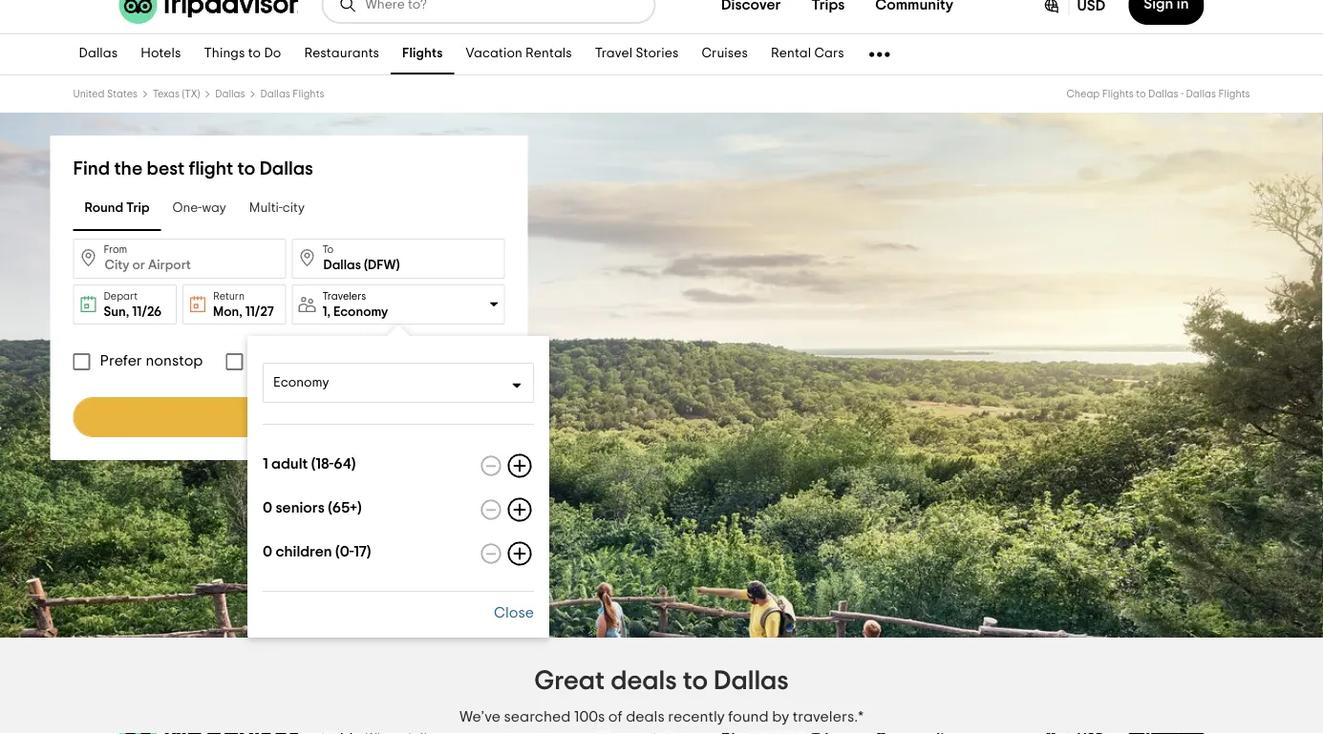 Task type: locate. For each thing, give the bounding box(es) containing it.
0 left seniors
[[263, 501, 272, 516]]

0 horizontal spatial find
[[73, 160, 110, 179]]

City or Airport text field
[[73, 239, 286, 279], [292, 239, 505, 279]]

airports
[[361, 354, 417, 369]]

find
[[73, 160, 110, 179], [251, 410, 281, 425]]

find left flights
[[251, 410, 281, 425]]

hotels link
[[129, 34, 193, 75]]

travel
[[595, 47, 633, 61]]

seniors
[[276, 501, 325, 516]]

children
[[276, 545, 332, 560]]

1 down travelers
[[323, 305, 327, 319]]

prefer
[[100, 354, 142, 369]]

0 vertical spatial 1
[[323, 305, 327, 319]]

find left the
[[73, 160, 110, 179]]

recently
[[668, 710, 725, 726]]

rental
[[771, 47, 812, 61]]

economy down the include
[[273, 377, 329, 390]]

find inside find flights button
[[251, 410, 281, 425]]

flights inside flights link
[[402, 47, 443, 61]]

0 seniors (65+)
[[263, 501, 362, 516]]

0 horizontal spatial economy
[[273, 377, 329, 390]]

0 vertical spatial find
[[73, 160, 110, 179]]

flights right cheap
[[1103, 89, 1134, 99]]

travel stories
[[595, 47, 679, 61]]

travel stories link
[[584, 34, 691, 75]]

0 left children
[[263, 545, 272, 560]]

None search field
[[324, 0, 654, 22]]

1 horizontal spatial city or airport text field
[[292, 239, 505, 279]]

1 adult (18-64)
[[263, 457, 356, 472]]

17)
[[354, 545, 371, 560]]

deals up we've searched 100s of deals recently found by travelers.* on the bottom
[[611, 668, 677, 695]]

things to do link
[[193, 34, 293, 75]]

best
[[147, 160, 185, 179]]

,
[[327, 305, 331, 319]]

0 children (0-17)
[[263, 545, 371, 560]]

1 horizontal spatial 1
[[323, 305, 327, 319]]

dallas
[[79, 47, 118, 61], [215, 89, 245, 99], [260, 89, 290, 99], [1149, 89, 1179, 99], [1187, 89, 1217, 99], [260, 160, 313, 179], [714, 668, 789, 695]]

0 vertical spatial dallas link
[[67, 34, 129, 75]]

1 vertical spatial deals
[[626, 710, 665, 726]]

round trip
[[85, 202, 150, 215]]

restaurants
[[304, 47, 380, 61]]

dallas link
[[67, 34, 129, 75], [215, 89, 245, 99]]

dallas link right the (tx)
[[215, 89, 245, 99]]

mon,
[[213, 306, 242, 319]]

things
[[204, 47, 245, 61]]

dallas right the -
[[1187, 89, 1217, 99]]

to
[[323, 245, 334, 255]]

return
[[213, 292, 245, 302]]

round
[[85, 202, 123, 215]]

texas (tx)
[[153, 89, 200, 99]]

(18-
[[311, 457, 334, 472]]

include nearby airports
[[253, 354, 417, 369]]

economy inside travelers 1 , economy
[[334, 305, 388, 319]]

0 horizontal spatial 1
[[263, 457, 268, 472]]

2 0 from the top
[[263, 545, 272, 560]]

one-way
[[173, 202, 226, 215]]

rentals
[[526, 47, 572, 61]]

cruises link
[[691, 34, 760, 75]]

from
[[104, 245, 127, 255]]

1 vertical spatial 1
[[263, 457, 268, 472]]

0 vertical spatial 0
[[263, 501, 272, 516]]

return mon, 11/27
[[213, 292, 274, 319]]

city or airport text field down one-
[[73, 239, 286, 279]]

dallas down do
[[260, 89, 290, 99]]

2 city or airport text field from the left
[[292, 239, 505, 279]]

cars
[[815, 47, 845, 61]]

flights left 'vacation'
[[402, 47, 443, 61]]

1 horizontal spatial find
[[251, 410, 281, 425]]

flights down restaurants link
[[293, 89, 324, 99]]

0 vertical spatial economy
[[334, 305, 388, 319]]

cruises
[[702, 47, 748, 61]]

stories
[[636, 47, 679, 61]]

hotels
[[141, 47, 181, 61]]

dallas right the (tx)
[[215, 89, 245, 99]]

to right flight
[[238, 160, 256, 179]]

cheap flights to dallas - dallas flights
[[1067, 89, 1251, 99]]

the
[[114, 160, 143, 179]]

great deals to dallas
[[534, 668, 789, 695]]

0 horizontal spatial dallas link
[[67, 34, 129, 75]]

flight
[[189, 160, 233, 179]]

search image
[[339, 0, 358, 14]]

1 vertical spatial dallas link
[[215, 89, 245, 99]]

1 left adult
[[263, 457, 268, 472]]

by
[[772, 710, 790, 726]]

dallas link up united states link
[[67, 34, 129, 75]]

economy
[[334, 305, 388, 319], [273, 377, 329, 390]]

dallas flights
[[260, 89, 324, 99]]

to
[[248, 47, 261, 61], [1137, 89, 1147, 99], [238, 160, 256, 179], [683, 668, 708, 695]]

find flights button
[[73, 398, 505, 438]]

1 horizontal spatial economy
[[334, 305, 388, 319]]

flights link
[[391, 34, 454, 75]]

to left do
[[248, 47, 261, 61]]

100s
[[574, 710, 605, 726]]

city or airport text field up travelers 1 , economy
[[292, 239, 505, 279]]

depart sun, 11/26
[[104, 292, 162, 319]]

0 horizontal spatial city or airport text field
[[73, 239, 286, 279]]

city or airport text field for to
[[292, 239, 505, 279]]

include
[[253, 354, 305, 369]]

(65+)
[[328, 501, 362, 516]]

1 0 from the top
[[263, 501, 272, 516]]

searched
[[504, 710, 571, 726]]

flights
[[402, 47, 443, 61], [293, 89, 324, 99], [1103, 89, 1134, 99], [1219, 89, 1251, 99]]

travelers.*
[[793, 710, 864, 726]]

1
[[323, 305, 327, 319], [263, 457, 268, 472]]

city
[[283, 202, 305, 215]]

economy down travelers
[[334, 305, 388, 319]]

of
[[609, 710, 623, 726]]

0
[[263, 501, 272, 516], [263, 545, 272, 560]]

(tx)
[[182, 89, 200, 99]]

1 horizontal spatial dallas link
[[215, 89, 245, 99]]

travelers
[[323, 291, 366, 302]]

1 city or airport text field from the left
[[73, 239, 286, 279]]

we've
[[460, 710, 501, 726]]

1 vertical spatial 0
[[263, 545, 272, 560]]

deals right of
[[626, 710, 665, 726]]

vacation rentals
[[466, 47, 572, 61]]

deals
[[611, 668, 677, 695], [626, 710, 665, 726]]

-
[[1181, 89, 1184, 99]]

1 vertical spatial find
[[251, 410, 281, 425]]



Task type: describe. For each thing, give the bounding box(es) containing it.
dallas flights link
[[260, 89, 324, 99]]

found
[[729, 710, 769, 726]]

dallas left the -
[[1149, 89, 1179, 99]]

states
[[107, 89, 138, 99]]

dallas up found
[[714, 668, 789, 695]]

rental cars link
[[760, 34, 856, 75]]

nonstop
[[146, 354, 203, 369]]

11/27
[[245, 306, 274, 319]]

rental cars
[[771, 47, 845, 61]]

0 for 0 children (0-17)
[[263, 545, 272, 560]]

(0-
[[336, 545, 354, 560]]

we've searched 100s of deals recently found by travelers.*
[[460, 710, 864, 726]]

texas (tx) link
[[153, 89, 200, 99]]

to left the -
[[1137, 89, 1147, 99]]

find the best flight to dallas
[[73, 160, 313, 179]]

nearby
[[308, 354, 358, 369]]

trip
[[126, 202, 150, 215]]

find for find the best flight to dallas
[[73, 160, 110, 179]]

1 inside travelers 1 , economy
[[323, 305, 327, 319]]

0 for 0 seniors (65+)
[[263, 501, 272, 516]]

restaurants link
[[293, 34, 391, 75]]

way
[[202, 202, 226, 215]]

Search search field
[[366, 0, 639, 13]]

prefer nonstop
[[100, 354, 203, 369]]

cheap
[[1067, 89, 1100, 99]]

11/26
[[132, 306, 162, 319]]

64)
[[334, 457, 356, 472]]

do
[[264, 47, 281, 61]]

adult
[[272, 457, 308, 472]]

1 vertical spatial economy
[[273, 377, 329, 390]]

0 vertical spatial deals
[[611, 668, 677, 695]]

find flights
[[251, 410, 327, 425]]

one-
[[173, 202, 202, 215]]

texas
[[153, 89, 180, 99]]

multi-city
[[249, 202, 305, 215]]

things to do
[[204, 47, 281, 61]]

flights
[[284, 410, 327, 425]]

dallas up united states link
[[79, 47, 118, 61]]

great
[[534, 668, 605, 695]]

vacation rentals link
[[454, 34, 584, 75]]

sun,
[[104, 306, 129, 319]]

united
[[73, 89, 105, 99]]

dallas up city
[[260, 160, 313, 179]]

city or airport text field for from
[[73, 239, 286, 279]]

tripadvisor image
[[119, 0, 299, 24]]

depart
[[104, 292, 138, 302]]

vacation
[[466, 47, 523, 61]]

travelers 1 , economy
[[323, 291, 388, 319]]

multi-
[[249, 202, 283, 215]]

find for find flights
[[251, 410, 281, 425]]

united states
[[73, 89, 138, 99]]

to up recently
[[683, 668, 708, 695]]

close
[[494, 606, 534, 621]]

united states link
[[73, 89, 138, 99]]

flights right the -
[[1219, 89, 1251, 99]]



Task type: vqa. For each thing, say whether or not it's contained in the screenshot.
the Dallas link to the top
yes



